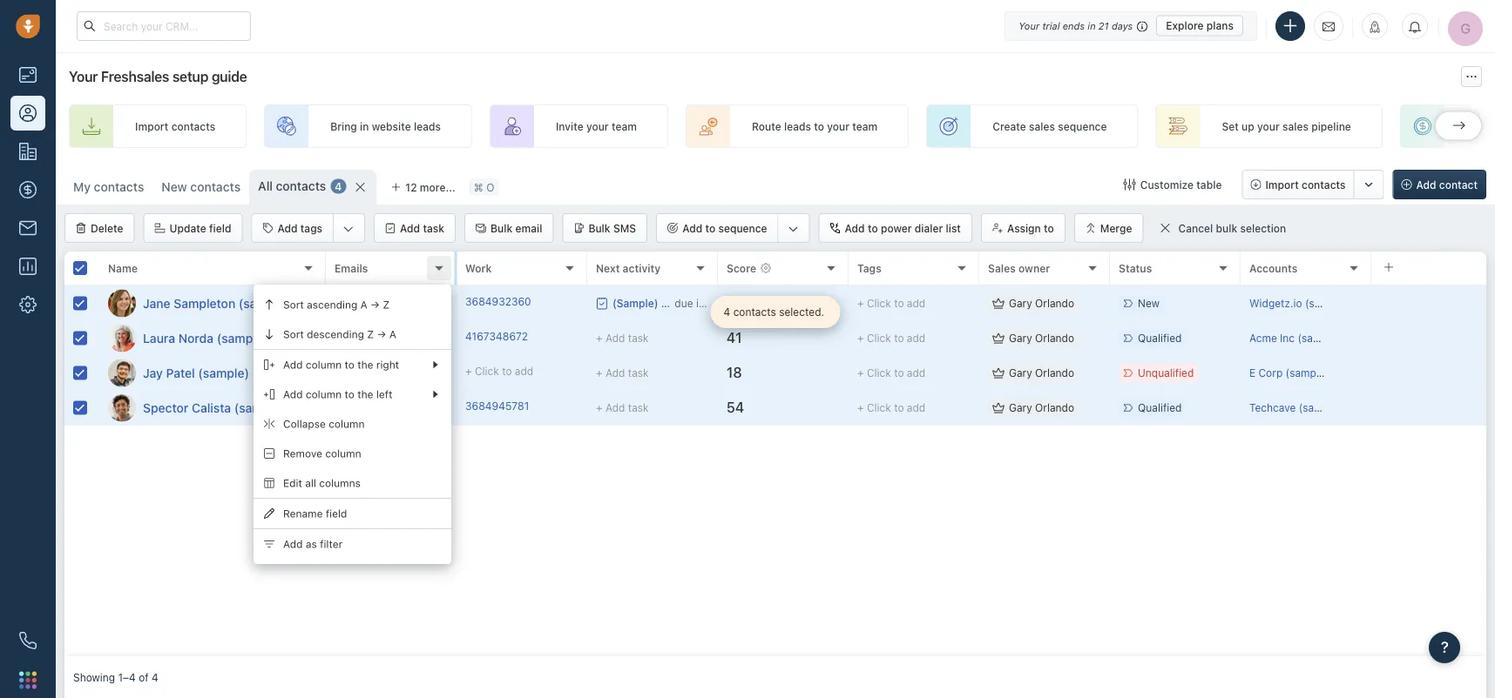 Task type: locate. For each thing, give the bounding box(es) containing it.
1 vertical spatial + add task
[[596, 367, 649, 379]]

1 gary from the top
[[1009, 297, 1032, 310]]

field inside menu item
[[326, 508, 347, 520]]

1 horizontal spatial sales
[[1283, 120, 1309, 132]]

gary
[[1009, 297, 1032, 310], [1009, 332, 1032, 345], [1009, 367, 1032, 379], [1009, 402, 1032, 414]]

2 sort from the top
[[283, 328, 304, 341]]

j image
[[108, 290, 136, 318], [108, 359, 136, 387]]

(sample) right corp
[[1286, 367, 1329, 379]]

o
[[486, 181, 494, 193]]

add as filter menu item
[[254, 530, 451, 559]]

sales left pipeline
[[1283, 120, 1309, 132]]

angle down image inside add to sequence group
[[788, 220, 799, 238]]

edit all columns
[[283, 477, 361, 490]]

up
[[1242, 120, 1254, 132]]

1 vertical spatial →
[[377, 328, 386, 341]]

column up collapse column
[[306, 389, 342, 401]]

+ add task for 41
[[596, 332, 649, 345]]

owner
[[1019, 262, 1050, 274]]

to inside group
[[705, 222, 716, 234]]

2 + click to add from the top
[[857, 332, 926, 345]]

0 horizontal spatial bulk
[[491, 222, 513, 234]]

press space to deselect this row. row containing 54
[[326, 391, 1486, 426]]

cancel bulk selection
[[1178, 222, 1286, 235]]

press space to deselect this row. row containing laura norda (sample)
[[64, 322, 326, 356]]

acme
[[1249, 332, 1277, 345]]

j image for jay patel (sample)
[[108, 359, 136, 387]]

3 gary from the top
[[1009, 367, 1032, 379]]

edit
[[283, 477, 302, 490]]

more...
[[420, 181, 455, 193]]

gary orlando for 18
[[1009, 367, 1074, 379]]

2 gary from the top
[[1009, 332, 1032, 345]]

route leads to your team
[[752, 120, 878, 132]]

(sample) right the "sampleton"
[[239, 296, 290, 311]]

assign to button
[[981, 213, 1065, 243]]

new inside press space to deselect this row. row
[[1138, 297, 1160, 310]]

1 horizontal spatial a
[[389, 328, 396, 341]]

import
[[135, 120, 168, 132], [1265, 179, 1299, 191]]

2 j image from the top
[[108, 359, 136, 387]]

janesampleton@gmail.com
[[335, 296, 466, 308]]

0 vertical spatial a
[[360, 299, 367, 311]]

add for add tags
[[277, 222, 298, 234]]

Search your CRM... text field
[[77, 11, 251, 41]]

phone image
[[19, 633, 37, 650]]

your right up
[[1257, 120, 1280, 132]]

your for your trial ends in 21 days
[[1019, 20, 1040, 31]]

0 vertical spatial j image
[[108, 290, 136, 318]]

import contacts up selection
[[1265, 179, 1346, 191]]

container_wx8msf4aqz5i3rn1 image
[[1124, 179, 1136, 191], [596, 298, 608, 310], [992, 298, 1005, 310], [992, 367, 1005, 379]]

angle down image right add to sequence
[[788, 220, 799, 238]]

2 orlando from the top
[[1035, 332, 1074, 345]]

add for 18
[[907, 367, 926, 379]]

contacts right all
[[276, 179, 326, 193]]

z down sort ascending a → z menu item
[[367, 328, 374, 341]]

gary for 41
[[1009, 332, 1032, 345]]

0 vertical spatial sequence
[[1058, 120, 1107, 132]]

field down columns
[[326, 508, 347, 520]]

leads right "website"
[[414, 120, 441, 132]]

click for 41
[[867, 332, 891, 345]]

cell
[[1371, 287, 1486, 321], [1371, 322, 1486, 355], [1371, 356, 1486, 390], [1371, 391, 1486, 425]]

field right update
[[209, 222, 231, 234]]

add for add task
[[400, 222, 420, 234]]

2 your from the left
[[827, 120, 849, 132]]

(sample) for jane sampleton (sample)
[[239, 296, 290, 311]]

add to sequence group
[[656, 213, 810, 243]]

add to power dialer list
[[845, 222, 961, 234]]

sort left 'descending'
[[283, 328, 304, 341]]

sort for sort descending z → a
[[283, 328, 304, 341]]

bulk sms button
[[562, 213, 647, 243]]

2 vertical spatial 4
[[152, 672, 158, 684]]

task for 41
[[628, 332, 649, 345]]

12 more...
[[405, 181, 455, 193]]

sort ascending a → z menu item
[[254, 290, 451, 320]]

cell for 54
[[1371, 391, 1486, 425]]

→
[[370, 299, 380, 311], [377, 328, 386, 341]]

contacts down the setup
[[171, 120, 215, 132]]

1 vertical spatial new
[[1138, 297, 1160, 310]]

field for update field
[[209, 222, 231, 234]]

freshworks switcher image
[[19, 672, 37, 689]]

(sample) down the jane sampleton (sample) "link"
[[217, 331, 268, 345]]

1 vertical spatial sort
[[283, 328, 304, 341]]

angle down image right the 'tags'
[[343, 220, 354, 238]]

3 orlando from the top
[[1035, 367, 1074, 379]]

1 horizontal spatial import contacts
[[1265, 179, 1346, 191]]

4 inside all contacts 4
[[335, 180, 342, 192]]

1 horizontal spatial your
[[827, 120, 849, 132]]

remove column menu item
[[254, 439, 451, 469]]

sequence for add to sequence
[[718, 222, 767, 234]]

container_wx8msf4aqz5i3rn1 image
[[1159, 222, 1171, 234], [992, 332, 1005, 345], [992, 402, 1005, 414]]

1 j image from the top
[[108, 290, 136, 318]]

new for new contacts
[[162, 180, 187, 194]]

0 horizontal spatial new
[[162, 180, 187, 194]]

1 horizontal spatial 4
[[335, 180, 342, 192]]

gary for 54
[[1009, 402, 1032, 414]]

add for add as filter
[[283, 538, 303, 551]]

set
[[1222, 120, 1239, 132]]

1 horizontal spatial angle down image
[[788, 220, 799, 238]]

all
[[258, 179, 273, 193]]

contacts
[[171, 120, 215, 132], [1302, 179, 1346, 191], [276, 179, 326, 193], [94, 180, 144, 194], [190, 180, 241, 194], [733, 306, 776, 318]]

add for add to power dialer list
[[845, 222, 865, 234]]

status
[[1119, 262, 1152, 274]]

1 vertical spatial the
[[357, 389, 373, 401]]

j image for jane sampleton (sample)
[[108, 290, 136, 318]]

remove
[[283, 448, 322, 460]]

(sample) up the acme inc (sample) link
[[1305, 297, 1348, 310]]

sales right create
[[1029, 120, 1055, 132]]

sort left ascending
[[283, 299, 304, 311]]

the
[[357, 359, 373, 371], [357, 389, 373, 401]]

contacts up update field
[[190, 180, 241, 194]]

1 row group from the left
[[64, 287, 326, 426]]

0 horizontal spatial sequence
[[718, 222, 767, 234]]

0 horizontal spatial import contacts
[[135, 120, 215, 132]]

collapse column menu item
[[254, 410, 451, 439]]

add as filter
[[283, 538, 343, 551]]

import contacts inside "link"
[[135, 120, 215, 132]]

a right ascending
[[360, 299, 367, 311]]

new contacts
[[162, 180, 241, 194]]

tags
[[300, 222, 322, 234]]

cell for 18
[[1371, 356, 1486, 390]]

angle down image inside add tags group
[[343, 220, 354, 238]]

1 horizontal spatial bulk
[[588, 222, 610, 234]]

2 horizontal spatial your
[[1257, 120, 1280, 132]]

column down 'descending'
[[306, 359, 342, 371]]

your right invite
[[586, 120, 609, 132]]

press space to deselect this row. row
[[64, 287, 326, 322], [326, 287, 1486, 322], [64, 322, 326, 356], [326, 322, 1486, 356], [64, 356, 326, 391], [326, 356, 1486, 391], [64, 391, 326, 426], [326, 391, 1486, 426]]

0 horizontal spatial your
[[586, 120, 609, 132]]

bulk inside button
[[588, 222, 610, 234]]

0 vertical spatial + add task
[[596, 332, 649, 345]]

sequence for create sales sequence
[[1058, 120, 1107, 132]]

0 vertical spatial →
[[370, 299, 380, 311]]

orlando for 41
[[1035, 332, 1074, 345]]

1 vertical spatial qualified
[[1138, 402, 1182, 414]]

add to sequence button
[[657, 214, 778, 242]]

1 horizontal spatial team
[[852, 120, 878, 132]]

⌘ o
[[474, 181, 494, 193]]

1–4
[[118, 672, 136, 684]]

1 angle down image from the left
[[343, 220, 354, 238]]

your right route at the top of page
[[827, 120, 849, 132]]

bulk
[[1216, 222, 1237, 235]]

1 leads from the left
[[414, 120, 441, 132]]

0 vertical spatial 4
[[335, 180, 342, 192]]

to
[[814, 120, 824, 132], [705, 222, 716, 234], [868, 222, 878, 234], [1044, 222, 1054, 234], [894, 297, 904, 310], [894, 332, 904, 345], [345, 359, 355, 371], [502, 365, 512, 378], [894, 367, 904, 379], [345, 389, 355, 401], [894, 402, 904, 414]]

angle down image
[[343, 220, 354, 238], [788, 220, 799, 238]]

1 vertical spatial import
[[1265, 179, 1299, 191]]

1 sort from the top
[[283, 299, 304, 311]]

1 + add task from the top
[[596, 332, 649, 345]]

2 angle down image from the left
[[788, 220, 799, 238]]

1 vertical spatial a
[[389, 328, 396, 341]]

menu
[[254, 285, 451, 565]]

to inside 'link'
[[814, 120, 824, 132]]

(sample) down e corp (sample)
[[1299, 402, 1342, 414]]

1 vertical spatial z
[[367, 328, 374, 341]]

gary orlando for 41
[[1009, 332, 1074, 345]]

1 horizontal spatial in
[[1088, 20, 1096, 31]]

4 cell from the top
[[1371, 391, 1486, 425]]

customize
[[1140, 179, 1194, 191]]

d
[[1489, 120, 1495, 132]]

(sample) for e corp (sample)
[[1286, 367, 1329, 379]]

z
[[383, 299, 390, 311], [367, 328, 374, 341]]

0 horizontal spatial in
[[360, 120, 369, 132]]

row group
[[64, 287, 326, 426], [326, 287, 1486, 426]]

click for 18
[[867, 367, 891, 379]]

widgetz.io
[[1249, 297, 1302, 310]]

pipeline
[[1312, 120, 1351, 132]]

add to sequence
[[682, 222, 767, 234]]

bulk inside button
[[491, 222, 513, 234]]

1 team from the left
[[612, 120, 637, 132]]

your left trial
[[1019, 20, 1040, 31]]

2 + add task from the top
[[596, 367, 649, 379]]

press space to deselect this row. row containing jay patel (sample)
[[64, 356, 326, 391]]

grid
[[64, 250, 1486, 657]]

add for add to sequence
[[682, 222, 702, 234]]

create sales sequence link
[[926, 105, 1138, 148]]

a up the right
[[389, 328, 396, 341]]

0 vertical spatial the
[[357, 359, 373, 371]]

j image left jay
[[108, 359, 136, 387]]

add for 54
[[907, 402, 926, 414]]

2 team from the left
[[852, 120, 878, 132]]

container_wx8msf4aqz5i3rn1 image for 41
[[992, 332, 1005, 345]]

1 vertical spatial sequence
[[718, 222, 767, 234]]

cell for 41
[[1371, 322, 1486, 355]]

import contacts for import contacts "link"
[[135, 120, 215, 132]]

4 gary orlando from the top
[[1009, 402, 1074, 414]]

bulk left sms
[[588, 222, 610, 234]]

3 cell from the top
[[1371, 356, 1486, 390]]

import inside "link"
[[135, 120, 168, 132]]

0 horizontal spatial 4
[[152, 672, 158, 684]]

0 horizontal spatial angle down image
[[343, 220, 354, 238]]

column for add column to the left
[[306, 389, 342, 401]]

1 horizontal spatial new
[[1138, 297, 1160, 310]]

in left 21
[[1088, 20, 1096, 31]]

1 horizontal spatial your
[[1019, 20, 1040, 31]]

add column to the left
[[283, 389, 393, 401]]

3 + click to add from the top
[[857, 367, 926, 379]]

0 vertical spatial new
[[162, 180, 187, 194]]

1 horizontal spatial sequence
[[1058, 120, 1107, 132]]

(sample)
[[239, 296, 290, 311], [1305, 297, 1348, 310], [217, 331, 268, 345], [1298, 332, 1341, 345], [198, 366, 249, 380], [1286, 367, 1329, 379], [234, 401, 285, 415], [1299, 402, 1342, 414]]

3 + add task from the top
[[596, 402, 649, 414]]

my
[[73, 180, 91, 194]]

2 qualified from the top
[[1138, 402, 1182, 414]]

create sales sequence
[[993, 120, 1107, 132]]

0 vertical spatial import contacts
[[135, 120, 215, 132]]

column up remove column menu item
[[329, 418, 365, 430]]

your for your freshsales setup guide
[[69, 68, 98, 85]]

import contacts link
[[69, 105, 247, 148]]

0 horizontal spatial import
[[135, 120, 168, 132]]

name row
[[64, 252, 326, 287]]

jay
[[143, 366, 163, 380]]

2 the from the top
[[357, 389, 373, 401]]

import inside button
[[1265, 179, 1299, 191]]

2 row group from the left
[[326, 287, 1486, 426]]

name column header
[[99, 252, 326, 287]]

4 orlando from the top
[[1035, 402, 1074, 414]]

4 up 41
[[724, 306, 730, 318]]

your left freshsales
[[69, 68, 98, 85]]

qualified up unqualified
[[1138, 332, 1182, 345]]

container_wx8msf4aqz5i3rn1 image inside customize table button
[[1124, 179, 1136, 191]]

contacts down pipeline
[[1302, 179, 1346, 191]]

4 gary from the top
[[1009, 402, 1032, 414]]

j image left jane
[[108, 290, 136, 318]]

the left left
[[357, 389, 373, 401]]

in
[[1088, 20, 1096, 31], [360, 120, 369, 132]]

trial
[[1042, 20, 1060, 31]]

1 orlando from the top
[[1035, 297, 1074, 310]]

import contacts down the setup
[[135, 120, 215, 132]]

s image
[[108, 394, 136, 422]]

press space to deselect this row. row containing 18
[[326, 356, 1486, 391]]

sort descending z → a
[[283, 328, 396, 341]]

all contacts link
[[258, 178, 326, 195]]

import contacts
[[135, 120, 215, 132], [1265, 179, 1346, 191]]

email image
[[1323, 19, 1335, 33]]

0 vertical spatial sort
[[283, 299, 304, 311]]

0 horizontal spatial z
[[367, 328, 374, 341]]

0 vertical spatial qualified
[[1138, 332, 1182, 345]]

dialer
[[915, 222, 943, 234]]

→ up the right
[[377, 328, 386, 341]]

+ click to add for 41
[[857, 332, 926, 345]]

2 leads from the left
[[784, 120, 811, 132]]

0 vertical spatial your
[[1019, 20, 1040, 31]]

field inside button
[[209, 222, 231, 234]]

emails
[[335, 262, 368, 274]]

assign to
[[1007, 222, 1054, 234]]

score
[[727, 262, 756, 274]]

sequence up score
[[718, 222, 767, 234]]

1 vertical spatial your
[[69, 68, 98, 85]]

add for 41
[[907, 332, 926, 345]]

0 horizontal spatial team
[[612, 120, 637, 132]]

4 + click to add from the top
[[857, 402, 926, 414]]

your freshsales setup guide
[[69, 68, 247, 85]]

rename field
[[283, 508, 347, 520]]

column for add column to the right
[[306, 359, 342, 371]]

→ up sort descending z → a menu item
[[370, 299, 380, 311]]

sales owner
[[988, 262, 1050, 274]]

explore plans link
[[1156, 15, 1243, 36]]

your inside 'link'
[[827, 120, 849, 132]]

1 the from the top
[[357, 359, 373, 371]]

menu containing sort ascending a → z
[[254, 285, 451, 565]]

1 horizontal spatial z
[[383, 299, 390, 311]]

(sample) up collapse
[[234, 401, 285, 415]]

rename field menu item
[[254, 499, 451, 529]]

0 horizontal spatial your
[[69, 68, 98, 85]]

new down status
[[1138, 297, 1160, 310]]

1 qualified from the top
[[1138, 332, 1182, 345]]

sequence inside button
[[718, 222, 767, 234]]

import for import contacts "link"
[[135, 120, 168, 132]]

column up columns
[[325, 448, 361, 460]]

column inside collapse column 'menu item'
[[329, 418, 365, 430]]

1 horizontal spatial import
[[1265, 179, 1299, 191]]

add inside menu item
[[283, 538, 303, 551]]

1 vertical spatial j image
[[108, 359, 136, 387]]

(sample) inside "link"
[[239, 296, 290, 311]]

leads right route at the top of page
[[784, 120, 811, 132]]

1 vertical spatial container_wx8msf4aqz5i3rn1 image
[[992, 332, 1005, 345]]

qualified for 41
[[1138, 332, 1182, 345]]

1 bulk from the left
[[491, 222, 513, 234]]

2 cell from the top
[[1371, 322, 1486, 355]]

spector calista (sample)
[[143, 401, 285, 415]]

0 vertical spatial field
[[209, 222, 231, 234]]

corp
[[1259, 367, 1283, 379]]

(sample) up spector calista (sample)
[[198, 366, 249, 380]]

1 vertical spatial field
[[326, 508, 347, 520]]

in right bring
[[360, 120, 369, 132]]

2 gary orlando from the top
[[1009, 332, 1074, 345]]

4 right the all contacts link
[[335, 180, 342, 192]]

2 horizontal spatial 4
[[724, 306, 730, 318]]

guide
[[212, 68, 247, 85]]

import contacts inside button
[[1265, 179, 1346, 191]]

table
[[1197, 179, 1222, 191]]

import down the your freshsales setup guide
[[135, 120, 168, 132]]

jay patel (sample)
[[143, 366, 249, 380]]

sort for sort ascending a → z
[[283, 299, 304, 311]]

z up lauranordasample@gmail.com
[[383, 299, 390, 311]]

contacts right the my
[[94, 180, 144, 194]]

column inside remove column menu item
[[325, 448, 361, 460]]

update field
[[169, 222, 231, 234]]

2 vertical spatial + add task
[[596, 402, 649, 414]]

task for 18
[[628, 367, 649, 379]]

2 sales from the left
[[1283, 120, 1309, 132]]

import up selection
[[1265, 179, 1299, 191]]

orlando for 18
[[1035, 367, 1074, 379]]

1 horizontal spatial field
[[326, 508, 347, 520]]

your
[[586, 120, 609, 132], [827, 120, 849, 132], [1257, 120, 1280, 132]]

tags
[[857, 262, 882, 274]]

qualified down unqualified
[[1138, 402, 1182, 414]]

list
[[946, 222, 961, 234]]

bulk left email
[[491, 222, 513, 234]]

(sample) inside 'link'
[[198, 366, 249, 380]]

remove column
[[283, 448, 361, 460]]

new for new
[[1138, 297, 1160, 310]]

2 bulk from the left
[[588, 222, 610, 234]]

1 horizontal spatial leads
[[784, 120, 811, 132]]

e corp (sample)
[[1249, 367, 1329, 379]]

team inside 'link'
[[852, 120, 878, 132]]

4 right of
[[152, 672, 158, 684]]

sequence right create
[[1058, 120, 1107, 132]]

0 vertical spatial import
[[135, 120, 168, 132]]

(sample) right inc
[[1298, 332, 1341, 345]]

0 horizontal spatial field
[[209, 222, 231, 234]]

widgetz.io (sample)
[[1249, 297, 1348, 310]]

phone element
[[10, 624, 45, 659]]

1 vertical spatial import contacts
[[1265, 179, 1346, 191]]

2 vertical spatial container_wx8msf4aqz5i3rn1 image
[[992, 402, 1005, 414]]

column
[[306, 359, 342, 371], [306, 389, 342, 401], [329, 418, 365, 430], [325, 448, 361, 460]]

leads inside 'link'
[[784, 120, 811, 132]]

the left the right
[[357, 359, 373, 371]]

lauranordasample@gmail.com link
[[335, 329, 483, 348]]

0 horizontal spatial leads
[[414, 120, 441, 132]]

widgetz.io (sample) link
[[1249, 297, 1348, 310]]

1 cell from the top
[[1371, 287, 1486, 321]]

bulk email button
[[464, 213, 554, 243]]

new up update
[[162, 180, 187, 194]]

janesampleton@gmail.com 3684932360
[[335, 296, 531, 308]]

0 horizontal spatial sales
[[1029, 120, 1055, 132]]

3 gary orlando from the top
[[1009, 367, 1074, 379]]



Task type: vqa. For each thing, say whether or not it's contained in the screenshot.
add to sequence button
yes



Task type: describe. For each thing, give the bounding box(es) containing it.
e corp (sample) link
[[1249, 367, 1329, 379]]

email
[[515, 222, 542, 234]]

lauranordasample@gmail.com
[[335, 331, 483, 343]]

column for remove column
[[325, 448, 361, 460]]

bulk for bulk sms
[[588, 222, 610, 234]]

press space to deselect this row. row containing 48
[[326, 287, 1486, 322]]

showing
[[73, 672, 115, 684]]

update field button
[[143, 213, 243, 243]]

12 more... button
[[381, 175, 465, 200]]

cancel
[[1178, 222, 1213, 235]]

row group containing jane sampleton (sample)
[[64, 287, 326, 426]]

container_wx8msf4aqz5i3rn1 image for 54
[[992, 402, 1005, 414]]

add for add contact
[[1416, 179, 1436, 191]]

bring
[[330, 120, 357, 132]]

0 vertical spatial container_wx8msf4aqz5i3rn1 image
[[1159, 222, 1171, 234]]

1 your from the left
[[586, 120, 609, 132]]

angle down image for add tags
[[343, 220, 354, 238]]

contacts up 41
[[733, 306, 776, 318]]

add task
[[400, 222, 444, 234]]

work
[[465, 262, 492, 274]]

18
[[727, 365, 742, 381]]

+ add task for 54
[[596, 402, 649, 414]]

import contacts button
[[1242, 170, 1354, 200]]

1 sales from the left
[[1029, 120, 1055, 132]]

next activity
[[596, 262, 661, 274]]

acme inc (sample)
[[1249, 332, 1341, 345]]

website
[[372, 120, 411, 132]]

spector
[[143, 401, 188, 415]]

bulk for bulk email
[[491, 222, 513, 234]]

jaypatelsample@gmail.com link
[[335, 364, 468, 383]]

assign
[[1007, 222, 1041, 234]]

set up your sales pipeline link
[[1156, 105, 1383, 148]]

+ add task for 18
[[596, 367, 649, 379]]

(sample) for jay patel (sample)
[[198, 366, 249, 380]]

delete
[[91, 222, 123, 234]]

explore plans
[[1166, 20, 1234, 32]]

54
[[727, 400, 744, 416]]

edit all columns menu item
[[254, 469, 451, 498]]

filter
[[320, 538, 343, 551]]

qualified for 54
[[1138, 402, 1182, 414]]

task for 54
[[628, 402, 649, 414]]

techcave (sample) link
[[1249, 402, 1342, 414]]

add tags button
[[252, 214, 333, 242]]

import contacts group
[[1242, 170, 1384, 200]]

add d
[[1466, 120, 1495, 132]]

right
[[376, 359, 399, 371]]

sampleton
[[174, 296, 235, 311]]

press space to deselect this row. row containing spector calista (sample)
[[64, 391, 326, 426]]

of
[[139, 672, 149, 684]]

add contact
[[1416, 179, 1478, 191]]

0 vertical spatial z
[[383, 299, 390, 311]]

freshsales
[[101, 68, 169, 85]]

collapse column
[[283, 418, 365, 430]]

41
[[727, 330, 742, 346]]

merge button
[[1074, 213, 1144, 243]]

explore
[[1166, 20, 1204, 32]]

invite your team
[[556, 120, 637, 132]]

jaypatelsample@gmail.com + click to add
[[335, 365, 533, 378]]

4167348672
[[465, 331, 528, 343]]

+ click to add for 54
[[857, 402, 926, 414]]

(sample) for acme inc (sample)
[[1298, 332, 1341, 345]]

spectorcalista@gmail.com
[[335, 400, 464, 412]]

spectorcalista@gmail.com 3684945781
[[335, 400, 529, 412]]

bulk email
[[491, 222, 542, 234]]

route leads to your team link
[[686, 105, 909, 148]]

import for import contacts button on the top of page
[[1265, 179, 1299, 191]]

plans
[[1207, 20, 1234, 32]]

invite
[[556, 120, 583, 132]]

the for left
[[357, 389, 373, 401]]

inc
[[1280, 332, 1295, 345]]

l image
[[108, 325, 136, 352]]

add contact button
[[1393, 170, 1486, 200]]

add for add d
[[1466, 120, 1486, 132]]

→ for z
[[370, 299, 380, 311]]

all
[[305, 477, 316, 490]]

press space to deselect this row. row containing 41
[[326, 322, 1486, 356]]

0 vertical spatial in
[[1088, 20, 1096, 31]]

gary orlando for 54
[[1009, 402, 1074, 414]]

ends
[[1063, 20, 1085, 31]]

update
[[169, 222, 206, 234]]

bring in website leads
[[330, 120, 441, 132]]

add d link
[[1400, 105, 1495, 148]]

delete button
[[64, 213, 135, 243]]

1 vertical spatial 4
[[724, 306, 730, 318]]

sort descending z → a menu item
[[254, 320, 451, 349]]

laura norda (sample) link
[[143, 330, 268, 347]]

3684932360 link
[[465, 294, 531, 313]]

janesampleton@gmail.com link
[[335, 294, 466, 313]]

route
[[752, 120, 781, 132]]

add tags group
[[251, 213, 365, 243]]

orlando for 54
[[1035, 402, 1074, 414]]

all contacts 4
[[258, 179, 342, 193]]

press space to deselect this row. row containing jane sampleton (sample)
[[64, 287, 326, 322]]

1 vertical spatial in
[[360, 120, 369, 132]]

the for right
[[357, 359, 373, 371]]

patel
[[166, 366, 195, 380]]

4167348672 link
[[465, 329, 528, 348]]

customize table
[[1140, 179, 1222, 191]]

3684945781
[[465, 400, 529, 412]]

spector calista (sample) link
[[143, 399, 285, 417]]

activity
[[623, 262, 661, 274]]

contacts inside button
[[1302, 179, 1346, 191]]

column for collapse column
[[329, 418, 365, 430]]

0 horizontal spatial a
[[360, 299, 367, 311]]

invite your team link
[[490, 105, 668, 148]]

click for 54
[[867, 402, 891, 414]]

sms
[[613, 222, 636, 234]]

1 + click to add from the top
[[857, 297, 926, 310]]

(sample) for laura norda (sample)
[[217, 331, 268, 345]]

showing 1–4 of 4
[[73, 672, 158, 684]]

1 gary orlando from the top
[[1009, 297, 1074, 310]]

(sample) for spector calista (sample)
[[234, 401, 285, 415]]

your trial ends in 21 days
[[1019, 20, 1133, 31]]

add for add column to the left
[[283, 389, 303, 401]]

row group containing 48
[[326, 287, 1486, 426]]

3 your from the left
[[1257, 120, 1280, 132]]

laura norda (sample)
[[143, 331, 268, 345]]

add for add column to the right
[[283, 359, 303, 371]]

gary for 18
[[1009, 367, 1032, 379]]

contacts inside "link"
[[171, 120, 215, 132]]

jane sampleton (sample)
[[143, 296, 290, 311]]

angle down image for add to sequence
[[788, 220, 799, 238]]

grid containing 48
[[64, 250, 1486, 657]]

→ for a
[[377, 328, 386, 341]]

task inside button
[[423, 222, 444, 234]]

+ click to add for 18
[[857, 367, 926, 379]]

import contacts for import contacts button on the top of page
[[1265, 179, 1346, 191]]

field for rename field
[[326, 508, 347, 520]]

columns
[[319, 477, 361, 490]]



